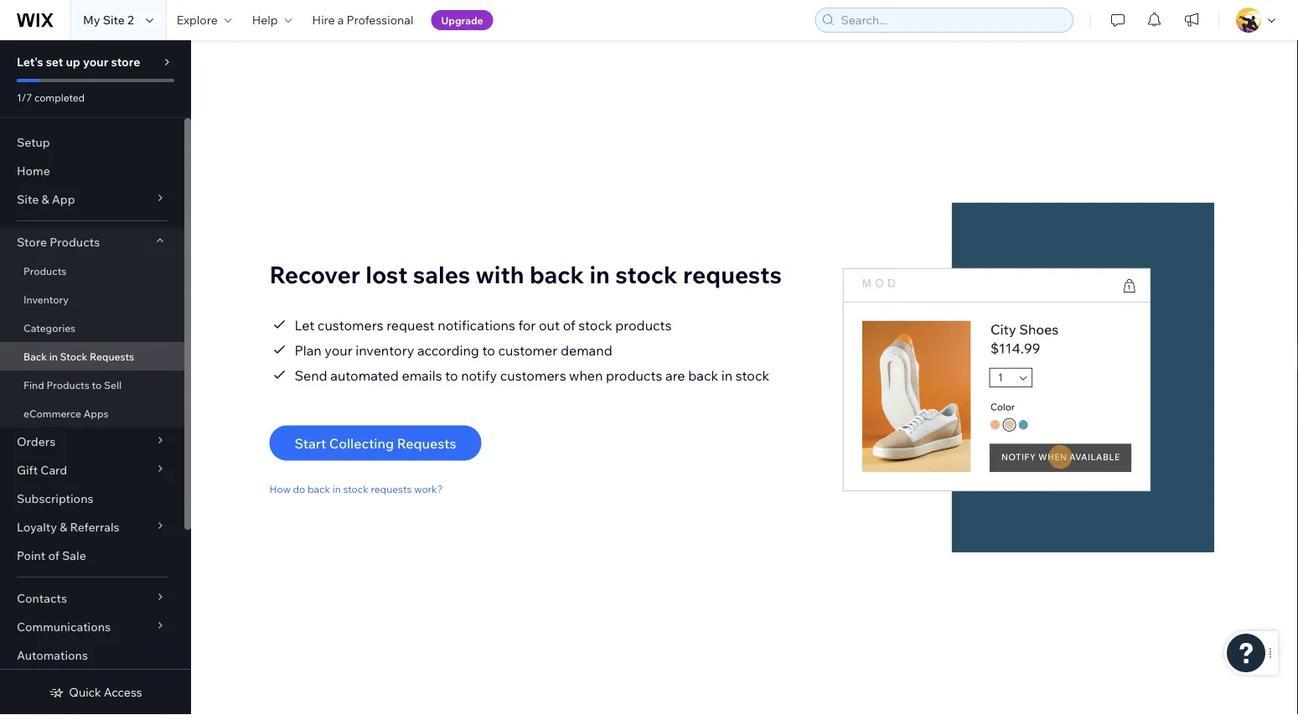 Task type: vqa. For each thing, say whether or not it's contained in the screenshot.
the Visits
no



Task type: describe. For each thing, give the bounding box(es) containing it.
communications
[[17, 620, 111, 634]]

requests inside back in stock requests link
[[90, 350, 134, 363]]

my
[[83, 13, 100, 27]]

gift
[[17, 463, 38, 478]]

customer
[[498, 341, 558, 358]]

your inside sidebar element
[[83, 55, 108, 69]]

find products to sell link
[[0, 371, 184, 399]]

1 horizontal spatial site
[[103, 13, 125, 27]]

how
[[269, 483, 291, 495]]

orders
[[17, 434, 56, 449]]

back inside let customers request notifications for out of stock products plan your inventory according to customer demand send automated emails to notify customers when products are back in stock
[[689, 367, 719, 383]]

let customers request notifications for out of stock products plan your inventory according to customer demand send automated emails to notify customers when products are back in stock
[[295, 316, 770, 383]]

orders button
[[0, 428, 184, 456]]

store
[[17, 235, 47, 249]]

work?
[[414, 483, 443, 495]]

0 horizontal spatial customers
[[318, 316, 384, 333]]

find
[[23, 379, 44, 391]]

demand
[[561, 341, 613, 358]]

stock
[[60, 350, 87, 363]]

0 vertical spatial products
[[616, 316, 672, 333]]

help
[[252, 13, 278, 27]]

ecommerce apps link
[[0, 399, 184, 428]]

back in stock requests link
[[0, 342, 184, 371]]

a
[[338, 13, 344, 27]]

start
[[295, 435, 326, 451]]

according
[[417, 341, 480, 358]]

in right do
[[333, 483, 341, 495]]

start collecting requests
[[295, 435, 457, 451]]

site & app button
[[0, 185, 184, 214]]

recover lost sales with back in stock requests
[[269, 260, 782, 289]]

store products
[[17, 235, 100, 249]]

collecting
[[329, 435, 394, 451]]

to inside sidebar element
[[92, 379, 102, 391]]

requests inside start collecting requests button
[[397, 435, 457, 451]]

quick
[[69, 685, 101, 700]]

loyalty & referrals
[[17, 520, 120, 535]]

inventory
[[23, 293, 69, 306]]

explore
[[177, 13, 218, 27]]

& for loyalty
[[60, 520, 67, 535]]

0 vertical spatial back
[[530, 260, 585, 289]]

setup link
[[0, 128, 184, 157]]

let's set up your store
[[17, 55, 140, 69]]

referrals
[[70, 520, 120, 535]]

notify
[[461, 367, 497, 383]]

set
[[46, 55, 63, 69]]

are
[[666, 367, 686, 383]]

access
[[104, 685, 142, 700]]

2 horizontal spatial to
[[483, 341, 495, 358]]

when
[[569, 367, 603, 383]]

find products to sell
[[23, 379, 122, 391]]

subscriptions
[[17, 491, 93, 506]]

store products button
[[0, 228, 184, 257]]

in inside let customers request notifications for out of stock products plan your inventory according to customer demand send automated emails to notify customers when products are back in stock
[[722, 367, 733, 383]]

products inside products link
[[23, 265, 67, 277]]

contacts button
[[0, 584, 184, 613]]

automations link
[[0, 641, 184, 670]]

loyalty
[[17, 520, 57, 535]]

products for store
[[50, 235, 100, 249]]

upgrade
[[441, 14, 483, 26]]

communications button
[[0, 613, 184, 641]]

site & app
[[17, 192, 75, 207]]

my site 2
[[83, 13, 134, 27]]

in up demand
[[590, 260, 610, 289]]

how do back in stock requests work? link
[[269, 483, 443, 495]]

sales
[[413, 260, 470, 289]]

ecommerce
[[23, 407, 81, 420]]

upgrade button
[[431, 10, 494, 30]]

start collecting requests button
[[269, 425, 482, 461]]

notifications
[[438, 316, 516, 333]]

1 vertical spatial products
[[606, 367, 663, 383]]

with
[[476, 260, 525, 289]]

categories link
[[0, 314, 184, 342]]



Task type: locate. For each thing, give the bounding box(es) containing it.
back up out
[[530, 260, 585, 289]]

2 vertical spatial back
[[308, 483, 330, 495]]

1 horizontal spatial customers
[[500, 367, 566, 383]]

contacts
[[17, 591, 67, 606]]

0 horizontal spatial &
[[41, 192, 49, 207]]

requests up work?
[[397, 435, 457, 451]]

site down home
[[17, 192, 39, 207]]

to down according
[[445, 367, 458, 383]]

& for site
[[41, 192, 49, 207]]

apps
[[84, 407, 109, 420]]

1 vertical spatial customers
[[500, 367, 566, 383]]

lost
[[366, 260, 408, 289]]

0 horizontal spatial requests
[[90, 350, 134, 363]]

back in stock requests
[[23, 350, 134, 363]]

1 horizontal spatial your
[[325, 341, 353, 358]]

quick access button
[[49, 685, 142, 700]]

2
[[127, 13, 134, 27]]

app
[[52, 192, 75, 207]]

products
[[50, 235, 100, 249], [23, 265, 67, 277], [46, 379, 90, 391]]

plan
[[295, 341, 322, 358]]

back right are on the right bottom of page
[[689, 367, 719, 383]]

store
[[111, 55, 140, 69]]

quick access
[[69, 685, 142, 700]]

professional
[[347, 13, 414, 27]]

point of sale link
[[0, 542, 184, 570]]

back right do
[[308, 483, 330, 495]]

setup
[[17, 135, 50, 150]]

1 horizontal spatial requests
[[683, 260, 782, 289]]

categories
[[23, 322, 76, 334]]

0 vertical spatial site
[[103, 13, 125, 27]]

2 vertical spatial products
[[46, 379, 90, 391]]

customers
[[318, 316, 384, 333], [500, 367, 566, 383]]

automations
[[17, 648, 88, 663]]

products up products link
[[50, 235, 100, 249]]

1 horizontal spatial of
[[563, 316, 576, 333]]

point of sale
[[17, 548, 86, 563]]

loyalty & referrals button
[[0, 513, 184, 542]]

products link
[[0, 257, 184, 285]]

products inside find products to sell link
[[46, 379, 90, 391]]

of left sale
[[48, 548, 59, 563]]

sidebar element
[[0, 40, 191, 715]]

up
[[66, 55, 80, 69]]

send
[[295, 367, 328, 383]]

1/7
[[17, 91, 32, 104]]

site inside dropdown button
[[17, 192, 39, 207]]

gift card
[[17, 463, 67, 478]]

let
[[295, 316, 315, 333]]

do
[[293, 483, 305, 495]]

0 vertical spatial requests
[[683, 260, 782, 289]]

out
[[539, 316, 560, 333]]

in
[[590, 260, 610, 289], [49, 350, 58, 363], [722, 367, 733, 383], [333, 483, 341, 495]]

help button
[[242, 0, 302, 40]]

2 horizontal spatial back
[[689, 367, 719, 383]]

let's
[[17, 55, 43, 69]]

point
[[17, 548, 46, 563]]

1/7 completed
[[17, 91, 85, 104]]

products left are on the right bottom of page
[[606, 367, 663, 383]]

home link
[[0, 157, 184, 185]]

to
[[483, 341, 495, 358], [445, 367, 458, 383], [92, 379, 102, 391]]

0 vertical spatial your
[[83, 55, 108, 69]]

& left the app
[[41, 192, 49, 207]]

stock
[[616, 260, 678, 289], [579, 316, 613, 333], [736, 367, 770, 383], [343, 483, 369, 495]]

1 horizontal spatial back
[[530, 260, 585, 289]]

Search... field
[[836, 8, 1068, 32]]

automated
[[331, 367, 399, 383]]

hire
[[312, 13, 335, 27]]

products inside "store products" dropdown button
[[50, 235, 100, 249]]

hire a professional link
[[302, 0, 424, 40]]

products up are on the right bottom of page
[[616, 316, 672, 333]]

0 horizontal spatial to
[[92, 379, 102, 391]]

requests up "sell"
[[90, 350, 134, 363]]

hire a professional
[[312, 13, 414, 27]]

in inside sidebar element
[[49, 350, 58, 363]]

& inside loyalty & referrals popup button
[[60, 520, 67, 535]]

1 vertical spatial your
[[325, 341, 353, 358]]

gift card button
[[0, 456, 184, 485]]

to up notify
[[483, 341, 495, 358]]

1 vertical spatial site
[[17, 192, 39, 207]]

products for find
[[46, 379, 90, 391]]

ecommerce apps
[[23, 407, 109, 420]]

back
[[530, 260, 585, 289], [689, 367, 719, 383], [308, 483, 330, 495]]

products up ecommerce apps
[[46, 379, 90, 391]]

inventory
[[356, 341, 414, 358]]

sale
[[62, 548, 86, 563]]

0 horizontal spatial your
[[83, 55, 108, 69]]

to left "sell"
[[92, 379, 102, 391]]

back
[[23, 350, 47, 363]]

0 vertical spatial of
[[563, 316, 576, 333]]

requests
[[683, 260, 782, 289], [371, 483, 412, 495]]

1 horizontal spatial requests
[[397, 435, 457, 451]]

your
[[83, 55, 108, 69], [325, 341, 353, 358]]

customers up inventory
[[318, 316, 384, 333]]

completed
[[34, 91, 85, 104]]

0 horizontal spatial of
[[48, 548, 59, 563]]

card
[[40, 463, 67, 478]]

for
[[519, 316, 536, 333]]

1 vertical spatial back
[[689, 367, 719, 383]]

0 horizontal spatial site
[[17, 192, 39, 207]]

1 vertical spatial requests
[[397, 435, 457, 451]]

0 vertical spatial customers
[[318, 316, 384, 333]]

& right loyalty
[[60, 520, 67, 535]]

1 horizontal spatial to
[[445, 367, 458, 383]]

sell
[[104, 379, 122, 391]]

site left 2
[[103, 13, 125, 27]]

emails
[[402, 367, 442, 383]]

& inside site & app dropdown button
[[41, 192, 49, 207]]

your right plan
[[325, 341, 353, 358]]

products up 'inventory'
[[23, 265, 67, 277]]

home
[[17, 164, 50, 178]]

1 vertical spatial requests
[[371, 483, 412, 495]]

0 vertical spatial products
[[50, 235, 100, 249]]

of inside let customers request notifications for out of stock products plan your inventory according to customer demand send automated emails to notify customers when products are back in stock
[[563, 316, 576, 333]]

&
[[41, 192, 49, 207], [60, 520, 67, 535]]

0 vertical spatial requests
[[90, 350, 134, 363]]

of inside "point of sale" link
[[48, 548, 59, 563]]

how do back in stock requests work?
[[269, 483, 443, 495]]

0 horizontal spatial back
[[308, 483, 330, 495]]

in right the back
[[49, 350, 58, 363]]

in right are on the right bottom of page
[[722, 367, 733, 383]]

of right out
[[563, 316, 576, 333]]

1 vertical spatial products
[[23, 265, 67, 277]]

1 horizontal spatial &
[[60, 520, 67, 535]]

site
[[103, 13, 125, 27], [17, 192, 39, 207]]

1 vertical spatial &
[[60, 520, 67, 535]]

subscriptions link
[[0, 485, 184, 513]]

1 vertical spatial of
[[48, 548, 59, 563]]

products
[[616, 316, 672, 333], [606, 367, 663, 383]]

of
[[563, 316, 576, 333], [48, 548, 59, 563]]

your right up
[[83, 55, 108, 69]]

recover
[[269, 260, 360, 289]]

0 horizontal spatial requests
[[371, 483, 412, 495]]

request
[[387, 316, 435, 333]]

inventory link
[[0, 285, 184, 314]]

customers down customer at the left
[[500, 367, 566, 383]]

0 vertical spatial &
[[41, 192, 49, 207]]

your inside let customers request notifications for out of stock products plan your inventory according to customer demand send automated emails to notify customers when products are back in stock
[[325, 341, 353, 358]]



